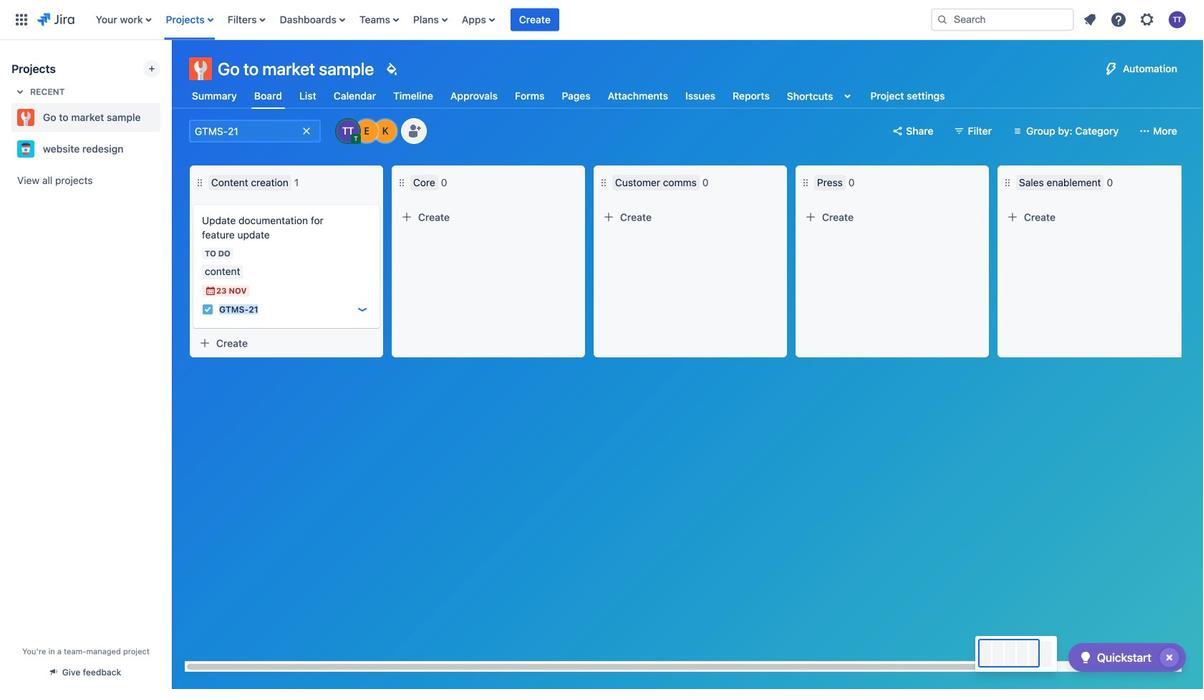 Task type: locate. For each thing, give the bounding box(es) containing it.
0 horizontal spatial list
[[89, 0, 920, 40]]

set project background image
[[383, 60, 400, 77]]

sales enablement element
[[1016, 175, 1104, 191]]

1 vertical spatial add to starred image
[[156, 140, 173, 158]]

None search field
[[931, 8, 1074, 31]]

jira image
[[37, 11, 74, 28], [37, 11, 74, 28]]

low image
[[357, 304, 368, 315]]

create project image
[[146, 63, 158, 74]]

dismiss quickstart image
[[1158, 646, 1181, 669]]

add to starred image
[[156, 109, 173, 126], [156, 140, 173, 158]]

clear image
[[301, 125, 312, 137]]

Search board text field
[[191, 121, 299, 141]]

due date: 23 november 2023 image
[[205, 285, 216, 297], [205, 285, 216, 297]]

sidebar navigation image
[[156, 57, 188, 86]]

list
[[89, 0, 920, 40], [1077, 7, 1195, 33]]

list item
[[511, 0, 559, 40]]

content creation element
[[208, 175, 291, 191]]

primary element
[[9, 0, 920, 40]]

0 vertical spatial add to starred image
[[156, 109, 173, 126]]

tab list
[[181, 83, 957, 109]]

1 add to starred image from the top
[[156, 109, 173, 126]]

create image
[[185, 195, 202, 212]]

banner
[[0, 0, 1203, 40]]



Task type: vqa. For each thing, say whether or not it's contained in the screenshot.
COLLAPSE RECENT PROJECTS image
yes



Task type: describe. For each thing, give the bounding box(es) containing it.
automation image
[[1103, 60, 1120, 77]]

core element
[[410, 175, 438, 191]]

settings image
[[1139, 11, 1156, 28]]

search image
[[937, 14, 948, 25]]

task image
[[202, 304, 213, 315]]

appswitcher icon image
[[13, 11, 30, 28]]

2 add to starred image from the top
[[156, 140, 173, 158]]

customer comms element
[[612, 175, 700, 191]]

notifications image
[[1082, 11, 1099, 28]]

collapse recent projects image
[[11, 83, 29, 100]]

check image
[[1077, 649, 1094, 666]]

Search field
[[931, 8, 1074, 31]]

your profile and settings image
[[1169, 11, 1186, 28]]

1 horizontal spatial list
[[1077, 7, 1195, 33]]

collapse image
[[1165, 174, 1183, 191]]

press element
[[814, 175, 846, 191]]

help image
[[1110, 11, 1127, 28]]

add people image
[[405, 122, 423, 140]]



